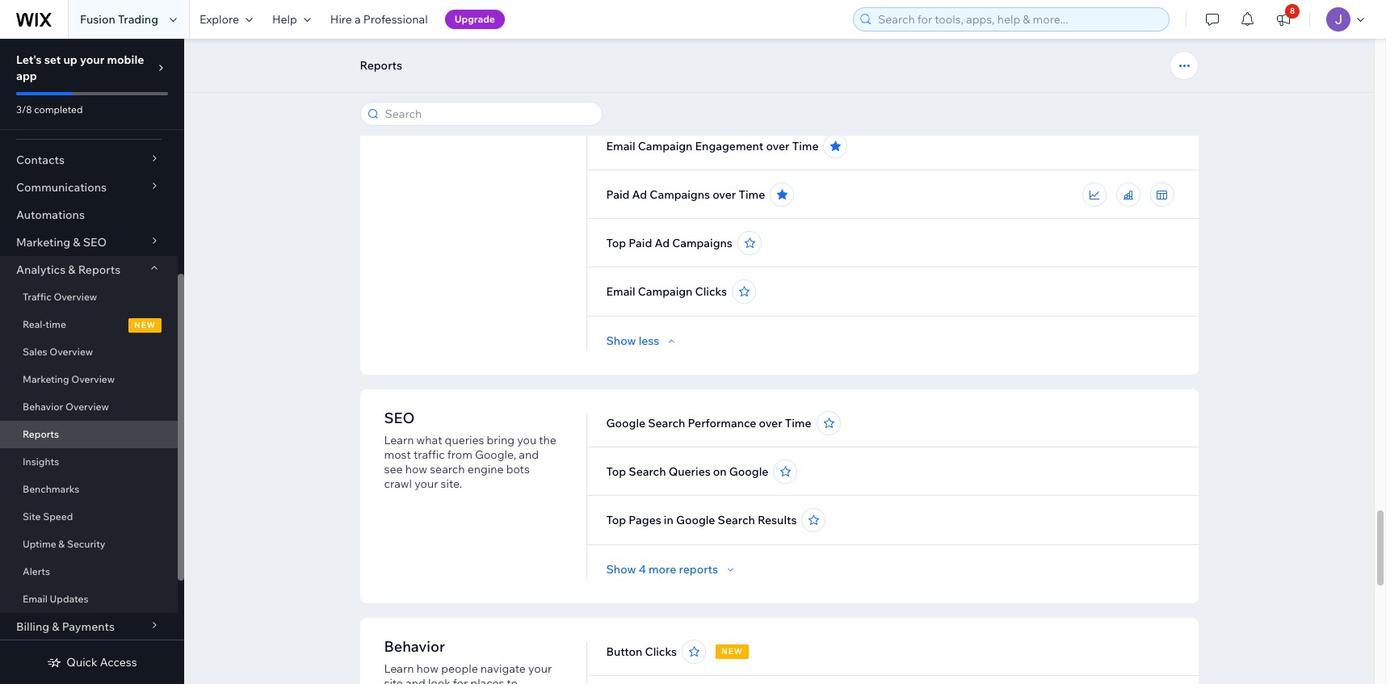 Task type: describe. For each thing, give the bounding box(es) containing it.
hire a professional
[[330, 12, 428, 27]]

8 button
[[1266, 0, 1302, 39]]

traffic overview link
[[0, 284, 178, 311]]

speed
[[43, 511, 73, 523]]

time for paid ad campaigns over time
[[739, 188, 766, 202]]

for
[[453, 676, 468, 685]]

0 vertical spatial paid
[[607, 188, 630, 202]]

set
[[44, 53, 61, 67]]

campaign for clicks
[[638, 284, 693, 299]]

reports for the reports button
[[360, 58, 402, 73]]

bring
[[487, 433, 515, 448]]

behavior learn how people navigate your site and look for places t
[[384, 638, 552, 685]]

hire a professional link
[[321, 0, 438, 39]]

0 horizontal spatial ad
[[632, 188, 648, 202]]

billing & payments button
[[0, 613, 178, 641]]

3/8
[[16, 103, 32, 116]]

upgrade button
[[445, 10, 505, 29]]

top search queries on google
[[607, 465, 769, 479]]

time for google search performance over time
[[785, 416, 812, 431]]

analytics & reports button
[[0, 256, 178, 284]]

sales overview
[[23, 346, 93, 358]]

email campaign clicks
[[607, 284, 727, 299]]

uptime & security link
[[0, 531, 178, 558]]

updates
[[50, 593, 88, 605]]

your inside behavior learn how people navigate your site and look for places t
[[529, 662, 552, 676]]

let's set up your mobile app
[[16, 53, 144, 83]]

benchmarks
[[23, 483, 80, 495]]

sidebar element
[[0, 39, 184, 685]]

by
[[723, 91, 736, 105]]

how inside behavior learn how people navigate your site and look for places t
[[417, 662, 439, 676]]

quick
[[67, 655, 98, 670]]

benchmarks link
[[0, 476, 178, 504]]

reports for reports link
[[23, 428, 59, 440]]

fusion trading
[[80, 12, 158, 27]]

1 vertical spatial campaigns
[[673, 236, 733, 251]]

upgrade
[[455, 13, 495, 25]]

show less button
[[607, 334, 679, 348]]

8
[[1291, 6, 1296, 16]]

reports button
[[352, 53, 411, 78]]

overview for traffic overview
[[54, 291, 97, 303]]

behavior overview link
[[0, 394, 178, 421]]

time for email campaign engagement over time
[[793, 139, 819, 154]]

insights link
[[0, 449, 178, 476]]

analytics
[[16, 263, 66, 277]]

top pages in google search results
[[607, 513, 797, 528]]

3/8 completed
[[16, 103, 83, 116]]

from
[[448, 448, 473, 462]]

people
[[441, 662, 478, 676]]

google search performance over time
[[607, 416, 812, 431]]

marketing & seo button
[[0, 229, 178, 256]]

your inside seo learn what queries bring you the most traffic from google, and see how search engine bots crawl your site.
[[415, 477, 438, 491]]

help
[[272, 12, 297, 27]]

seo inside seo learn what queries bring you the most traffic from google, and see how search engine bots crawl your site.
[[384, 409, 415, 428]]

contacts button
[[0, 146, 178, 174]]

queries
[[669, 465, 711, 479]]

on
[[714, 465, 727, 479]]

reports link
[[0, 421, 178, 449]]

uptime
[[23, 538, 56, 550]]

explore
[[200, 12, 239, 27]]

professional
[[364, 12, 428, 27]]

communications button
[[0, 174, 178, 201]]

see
[[384, 462, 403, 477]]

what
[[417, 433, 442, 448]]

contacts
[[16, 153, 65, 167]]

email for email campaign clicks
[[607, 284, 636, 299]]

hire
[[330, 12, 352, 27]]

paid ad campaigns over time
[[607, 188, 766, 202]]

learn for behavior
[[384, 662, 414, 676]]

seo learn what queries bring you the most traffic from google, and see how search engine bots crawl your site.
[[384, 409, 557, 491]]

click-to-contact rate by traffic source
[[607, 91, 813, 105]]

look
[[428, 676, 451, 685]]

completed
[[34, 103, 83, 116]]

over for performance
[[759, 416, 783, 431]]

top for top paid ad campaigns
[[607, 236, 627, 251]]

automations
[[16, 208, 85, 222]]

let's
[[16, 53, 42, 67]]

seo inside dropdown button
[[83, 235, 107, 250]]

marketing for marketing & seo
[[16, 235, 70, 250]]

email for email campaign performance
[[607, 42, 636, 57]]

show less
[[607, 334, 660, 348]]

how inside seo learn what queries bring you the most traffic from google, and see how search engine bots crawl your site.
[[405, 462, 428, 477]]

reports
[[679, 563, 719, 577]]

up
[[63, 53, 77, 67]]

google,
[[475, 448, 517, 462]]

& for billing
[[52, 620, 59, 634]]

traffic overview
[[23, 291, 97, 303]]

to-
[[636, 91, 651, 105]]

engine
[[468, 462, 504, 477]]

queries
[[445, 433, 484, 448]]

source
[[775, 91, 813, 105]]

bots
[[506, 462, 530, 477]]

& for marketing
[[73, 235, 80, 250]]

communications
[[16, 180, 107, 195]]

email updates link
[[0, 586, 178, 613]]

sales overview link
[[0, 339, 178, 366]]

rate
[[696, 91, 721, 105]]



Task type: locate. For each thing, give the bounding box(es) containing it.
1 vertical spatial top
[[607, 465, 627, 479]]

how right 'see'
[[405, 462, 428, 477]]

click-
[[607, 91, 636, 105]]

you
[[517, 433, 537, 448]]

and inside behavior learn how people navigate your site and look for places t
[[406, 676, 426, 685]]

0 vertical spatial traffic
[[739, 91, 773, 105]]

0 horizontal spatial google
[[607, 416, 646, 431]]

alerts
[[23, 566, 50, 578]]

google right in in the bottom left of the page
[[676, 513, 716, 528]]

0 horizontal spatial new
[[134, 320, 156, 331]]

reports inside reports link
[[23, 428, 59, 440]]

learn inside behavior learn how people navigate your site and look for places t
[[384, 662, 414, 676]]

over
[[767, 139, 790, 154], [713, 188, 736, 202], [759, 416, 783, 431]]

overview for sales overview
[[50, 346, 93, 358]]

0 horizontal spatial behavior
[[23, 401, 63, 413]]

pages
[[629, 513, 662, 528]]

&
[[73, 235, 80, 250], [68, 263, 76, 277], [58, 538, 65, 550], [52, 620, 59, 634]]

performance
[[696, 42, 764, 57], [688, 416, 757, 431]]

email for email campaign engagement over time
[[607, 139, 636, 154]]

1 vertical spatial and
[[406, 676, 426, 685]]

2 vertical spatial search
[[718, 513, 755, 528]]

reports down the marketing & seo dropdown button
[[78, 263, 121, 277]]

ad
[[632, 188, 648, 202], [655, 236, 670, 251]]

show left 4
[[607, 563, 637, 577]]

behavior down marketing overview
[[23, 401, 63, 413]]

0 horizontal spatial clicks
[[645, 645, 677, 659]]

site
[[23, 511, 41, 523]]

google up top search queries on google
[[607, 416, 646, 431]]

behavior for behavior learn how people navigate your site and look for places t
[[384, 638, 445, 656]]

email up "click-"
[[607, 42, 636, 57]]

campaign down top paid ad campaigns
[[638, 284, 693, 299]]

learn up 'see'
[[384, 433, 414, 448]]

site speed link
[[0, 504, 178, 531]]

top for top pages in google search results
[[607, 513, 627, 528]]

2 vertical spatial your
[[529, 662, 552, 676]]

performance up the on
[[688, 416, 757, 431]]

1 vertical spatial paid
[[629, 236, 652, 251]]

search left the queries at the bottom of the page
[[629, 465, 666, 479]]

top paid ad campaigns
[[607, 236, 733, 251]]

behavior overview
[[23, 401, 109, 413]]

Search for tools, apps, help & more... field
[[874, 8, 1165, 31]]

learn for seo
[[384, 433, 414, 448]]

2 horizontal spatial your
[[529, 662, 552, 676]]

reports
[[360, 58, 402, 73], [78, 263, 121, 277], [23, 428, 59, 440]]

payments
[[62, 620, 115, 634]]

2 learn from the top
[[384, 662, 414, 676]]

real-
[[23, 318, 46, 331]]

& for analytics
[[68, 263, 76, 277]]

your
[[80, 53, 104, 67], [415, 477, 438, 491], [529, 662, 552, 676]]

show for show less
[[607, 334, 637, 348]]

0 horizontal spatial traffic
[[23, 291, 51, 303]]

1 horizontal spatial seo
[[384, 409, 415, 428]]

marketing & seo
[[16, 235, 107, 250]]

0 vertical spatial ad
[[632, 188, 648, 202]]

reports up insights at bottom left
[[23, 428, 59, 440]]

& inside dropdown button
[[52, 620, 59, 634]]

1 vertical spatial search
[[629, 465, 666, 479]]

0 horizontal spatial reports
[[23, 428, 59, 440]]

traffic
[[414, 448, 445, 462]]

sales
[[23, 346, 47, 358]]

1 vertical spatial campaign
[[638, 139, 693, 154]]

email campaign engagement over time
[[607, 139, 819, 154]]

1 top from the top
[[607, 236, 627, 251]]

campaigns
[[650, 188, 710, 202], [673, 236, 733, 251]]

1 campaign from the top
[[638, 42, 693, 57]]

clicks
[[696, 284, 727, 299], [645, 645, 677, 659]]

email for email updates
[[23, 593, 48, 605]]

& right billing
[[52, 620, 59, 634]]

1 horizontal spatial your
[[415, 477, 438, 491]]

clicks right button
[[645, 645, 677, 659]]

0 vertical spatial performance
[[696, 42, 764, 57]]

0 vertical spatial show
[[607, 334, 637, 348]]

crawl
[[384, 477, 412, 491]]

learn
[[384, 433, 414, 448], [384, 662, 414, 676]]

performance for campaign
[[696, 42, 764, 57]]

marketing for marketing overview
[[23, 373, 69, 386]]

seo
[[83, 235, 107, 250], [384, 409, 415, 428]]

2 vertical spatial over
[[759, 416, 783, 431]]

the
[[539, 433, 557, 448]]

overview down analytics & reports on the top
[[54, 291, 97, 303]]

email down alerts
[[23, 593, 48, 605]]

app
[[16, 69, 37, 83]]

3 campaign from the top
[[638, 284, 693, 299]]

marketing inside dropdown button
[[16, 235, 70, 250]]

0 vertical spatial seo
[[83, 235, 107, 250]]

top left pages in the left of the page
[[607, 513, 627, 528]]

overview down marketing overview link on the bottom of page
[[65, 401, 109, 413]]

1 vertical spatial time
[[739, 188, 766, 202]]

search
[[648, 416, 686, 431], [629, 465, 666, 479], [718, 513, 755, 528]]

reports down hire a professional
[[360, 58, 402, 73]]

1 vertical spatial google
[[730, 465, 769, 479]]

search left results
[[718, 513, 755, 528]]

your right up
[[80, 53, 104, 67]]

seo up most
[[384, 409, 415, 428]]

learn left look
[[384, 662, 414, 676]]

overview for behavior overview
[[65, 401, 109, 413]]

1 vertical spatial seo
[[384, 409, 415, 428]]

traffic inside traffic overview link
[[23, 291, 51, 303]]

1 learn from the top
[[384, 433, 414, 448]]

search up top search queries on google
[[648, 416, 686, 431]]

new
[[134, 320, 156, 331], [722, 647, 744, 657]]

1 horizontal spatial clicks
[[696, 284, 727, 299]]

top
[[607, 236, 627, 251], [607, 465, 627, 479], [607, 513, 627, 528]]

0 vertical spatial top
[[607, 236, 627, 251]]

campaign for performance
[[638, 42, 693, 57]]

insights
[[23, 456, 59, 468]]

navigate
[[481, 662, 526, 676]]

campaign for engagement
[[638, 139, 693, 154]]

0 vertical spatial time
[[793, 139, 819, 154]]

learn inside seo learn what queries bring you the most traffic from google, and see how search engine bots crawl your site.
[[384, 433, 414, 448]]

email down "click-"
[[607, 139, 636, 154]]

0 horizontal spatial and
[[406, 676, 426, 685]]

behavior for behavior overview
[[23, 401, 63, 413]]

site.
[[441, 477, 462, 491]]

1 horizontal spatial google
[[676, 513, 716, 528]]

overview down sales overview link
[[71, 373, 115, 386]]

0 horizontal spatial your
[[80, 53, 104, 67]]

paid
[[607, 188, 630, 202], [629, 236, 652, 251]]

0 vertical spatial clicks
[[696, 284, 727, 299]]

in
[[664, 513, 674, 528]]

quick access button
[[47, 655, 137, 670]]

ad up top paid ad campaigns
[[632, 188, 648, 202]]

quick access
[[67, 655, 137, 670]]

2 vertical spatial google
[[676, 513, 716, 528]]

time
[[793, 139, 819, 154], [739, 188, 766, 202], [785, 416, 812, 431]]

1 show from the top
[[607, 334, 637, 348]]

and
[[519, 448, 539, 462], [406, 676, 426, 685]]

2 vertical spatial top
[[607, 513, 627, 528]]

1 horizontal spatial behavior
[[384, 638, 445, 656]]

1 horizontal spatial traffic
[[739, 91, 773, 105]]

1 vertical spatial learn
[[384, 662, 414, 676]]

1 vertical spatial marketing
[[23, 373, 69, 386]]

results
[[758, 513, 797, 528]]

campaign up the contact
[[638, 42, 693, 57]]

0 vertical spatial marketing
[[16, 235, 70, 250]]

1 vertical spatial show
[[607, 563, 637, 577]]

0 vertical spatial campaign
[[638, 42, 693, 57]]

clicks down top paid ad campaigns
[[696, 284, 727, 299]]

reports inside the reports button
[[360, 58, 402, 73]]

and right site
[[406, 676, 426, 685]]

marketing overview link
[[0, 366, 178, 394]]

1 vertical spatial new
[[722, 647, 744, 657]]

help button
[[263, 0, 321, 39]]

how left people
[[417, 662, 439, 676]]

marketing
[[16, 235, 70, 250], [23, 373, 69, 386]]

0 horizontal spatial seo
[[83, 235, 107, 250]]

1 vertical spatial how
[[417, 662, 439, 676]]

real-time
[[23, 318, 66, 331]]

reports inside analytics & reports 'dropdown button'
[[78, 263, 121, 277]]

0 vertical spatial new
[[134, 320, 156, 331]]

1 horizontal spatial new
[[722, 647, 744, 657]]

0 vertical spatial and
[[519, 448, 539, 462]]

2 vertical spatial campaign
[[638, 284, 693, 299]]

top left the queries at the bottom of the page
[[607, 465, 627, 479]]

0 vertical spatial search
[[648, 416, 686, 431]]

most
[[384, 448, 411, 462]]

0 vertical spatial google
[[607, 416, 646, 431]]

marketing overview
[[23, 373, 115, 386]]

show left less
[[607, 334, 637, 348]]

& inside dropdown button
[[73, 235, 80, 250]]

0 vertical spatial behavior
[[23, 401, 63, 413]]

seo down automations link
[[83, 235, 107, 250]]

traffic right by
[[739, 91, 773, 105]]

0 vertical spatial over
[[767, 139, 790, 154]]

marketing down sales
[[23, 373, 69, 386]]

search for top
[[629, 465, 666, 479]]

email inside sidebar "element"
[[23, 593, 48, 605]]

2 vertical spatial time
[[785, 416, 812, 431]]

google right the on
[[730, 465, 769, 479]]

new inside sidebar "element"
[[134, 320, 156, 331]]

top up email campaign clicks
[[607, 236, 627, 251]]

0 vertical spatial learn
[[384, 433, 414, 448]]

and left the
[[519, 448, 539, 462]]

your inside let's set up your mobile app
[[80, 53, 104, 67]]

behavior up site
[[384, 638, 445, 656]]

paid up email campaign clicks
[[629, 236, 652, 251]]

1 vertical spatial traffic
[[23, 291, 51, 303]]

2 top from the top
[[607, 465, 627, 479]]

and inside seo learn what queries bring you the most traffic from google, and see how search engine bots crawl your site.
[[519, 448, 539, 462]]

email up show less
[[607, 284, 636, 299]]

3 top from the top
[[607, 513, 627, 528]]

search for google
[[648, 416, 686, 431]]

& up analytics & reports on the top
[[73, 235, 80, 250]]

mobile
[[107, 53, 144, 67]]

how
[[405, 462, 428, 477], [417, 662, 439, 676]]

email
[[607, 42, 636, 57], [607, 139, 636, 154], [607, 284, 636, 299], [23, 593, 48, 605]]

alerts link
[[0, 558, 178, 586]]

2 horizontal spatial reports
[[360, 58, 402, 73]]

1 horizontal spatial and
[[519, 448, 539, 462]]

2 campaign from the top
[[638, 139, 693, 154]]

performance for search
[[688, 416, 757, 431]]

1 vertical spatial performance
[[688, 416, 757, 431]]

traffic
[[739, 91, 773, 105], [23, 291, 51, 303]]

billing
[[16, 620, 49, 634]]

fusion
[[80, 12, 115, 27]]

1 vertical spatial behavior
[[384, 638, 445, 656]]

0 vertical spatial your
[[80, 53, 104, 67]]

show 4 more reports
[[607, 563, 719, 577]]

& for uptime
[[58, 538, 65, 550]]

behavior inside sidebar "element"
[[23, 401, 63, 413]]

1 vertical spatial reports
[[78, 263, 121, 277]]

billing & payments
[[16, 620, 115, 634]]

marketing up analytics
[[16, 235, 70, 250]]

email updates
[[23, 593, 88, 605]]

your left site.
[[415, 477, 438, 491]]

2 vertical spatial reports
[[23, 428, 59, 440]]

Search field
[[380, 103, 597, 125]]

over for campaigns
[[713, 188, 736, 202]]

campaigns up top paid ad campaigns
[[650, 188, 710, 202]]

1 horizontal spatial ad
[[655, 236, 670, 251]]

2 horizontal spatial google
[[730, 465, 769, 479]]

show
[[607, 334, 637, 348], [607, 563, 637, 577]]

time
[[46, 318, 66, 331]]

behavior inside behavior learn how people navigate your site and look for places t
[[384, 638, 445, 656]]

4
[[639, 563, 646, 577]]

button
[[607, 645, 643, 659]]

1 horizontal spatial reports
[[78, 263, 121, 277]]

analytics & reports
[[16, 263, 121, 277]]

behavior
[[23, 401, 63, 413], [384, 638, 445, 656]]

automations link
[[0, 201, 178, 229]]

paid up top paid ad campaigns
[[607, 188, 630, 202]]

show for show 4 more reports
[[607, 563, 637, 577]]

engagement
[[696, 139, 764, 154]]

ad up email campaign clicks
[[655, 236, 670, 251]]

overview for marketing overview
[[71, 373, 115, 386]]

& right uptime
[[58, 538, 65, 550]]

uptime & security
[[23, 538, 105, 550]]

marketing inside marketing overview link
[[23, 373, 69, 386]]

campaigns down paid ad campaigns over time
[[673, 236, 733, 251]]

performance up by
[[696, 42, 764, 57]]

1 vertical spatial ad
[[655, 236, 670, 251]]

show 4 more reports button
[[607, 563, 738, 577]]

0 vertical spatial how
[[405, 462, 428, 477]]

overview up marketing overview
[[50, 346, 93, 358]]

& inside 'dropdown button'
[[68, 263, 76, 277]]

campaign down the contact
[[638, 139, 693, 154]]

1 vertical spatial your
[[415, 477, 438, 491]]

email campaign performance
[[607, 42, 764, 57]]

1 vertical spatial over
[[713, 188, 736, 202]]

trading
[[118, 12, 158, 27]]

1 vertical spatial clicks
[[645, 645, 677, 659]]

2 show from the top
[[607, 563, 637, 577]]

places
[[471, 676, 505, 685]]

0 vertical spatial campaigns
[[650, 188, 710, 202]]

over for engagement
[[767, 139, 790, 154]]

0 vertical spatial reports
[[360, 58, 402, 73]]

your right the navigate
[[529, 662, 552, 676]]

& down marketing & seo
[[68, 263, 76, 277]]

top for top search queries on google
[[607, 465, 627, 479]]

traffic down analytics
[[23, 291, 51, 303]]



Task type: vqa. For each thing, say whether or not it's contained in the screenshot.
the bottom Custom
no



